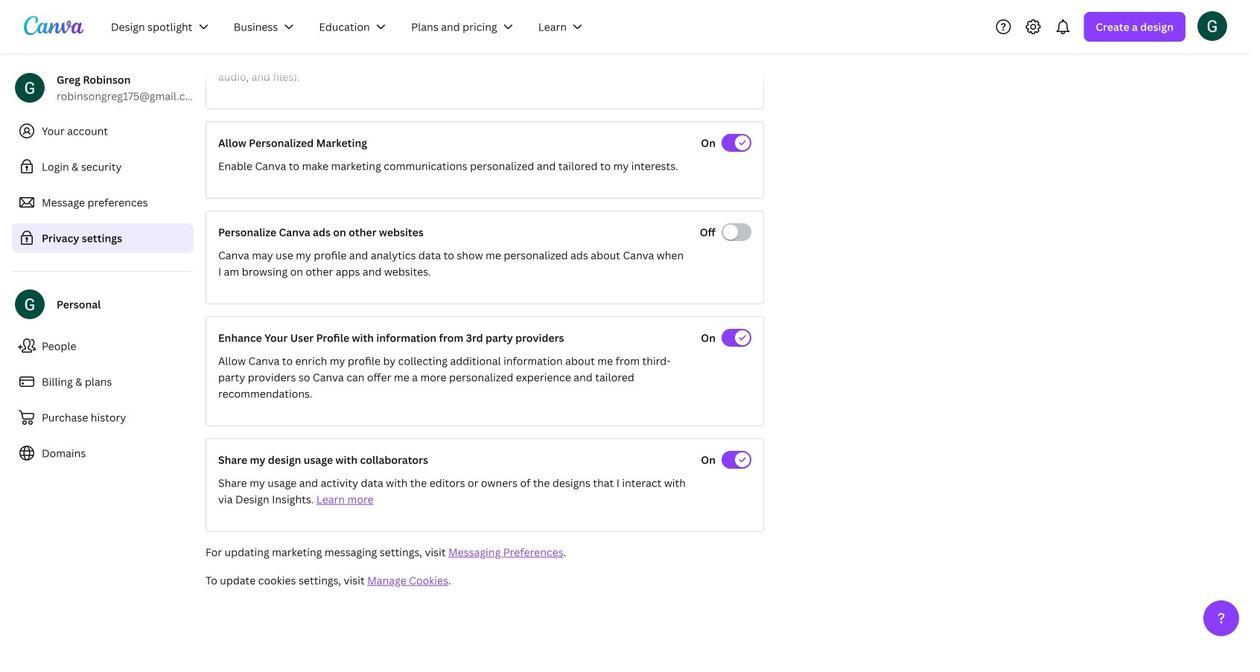 Task type: describe. For each thing, give the bounding box(es) containing it.
top level navigation element
[[101, 12, 598, 42]]



Task type: locate. For each thing, give the bounding box(es) containing it.
greg robinson image
[[1198, 11, 1227, 41]]



Task type: vqa. For each thing, say whether or not it's contained in the screenshot.
the Education within "Education Creator" link
no



